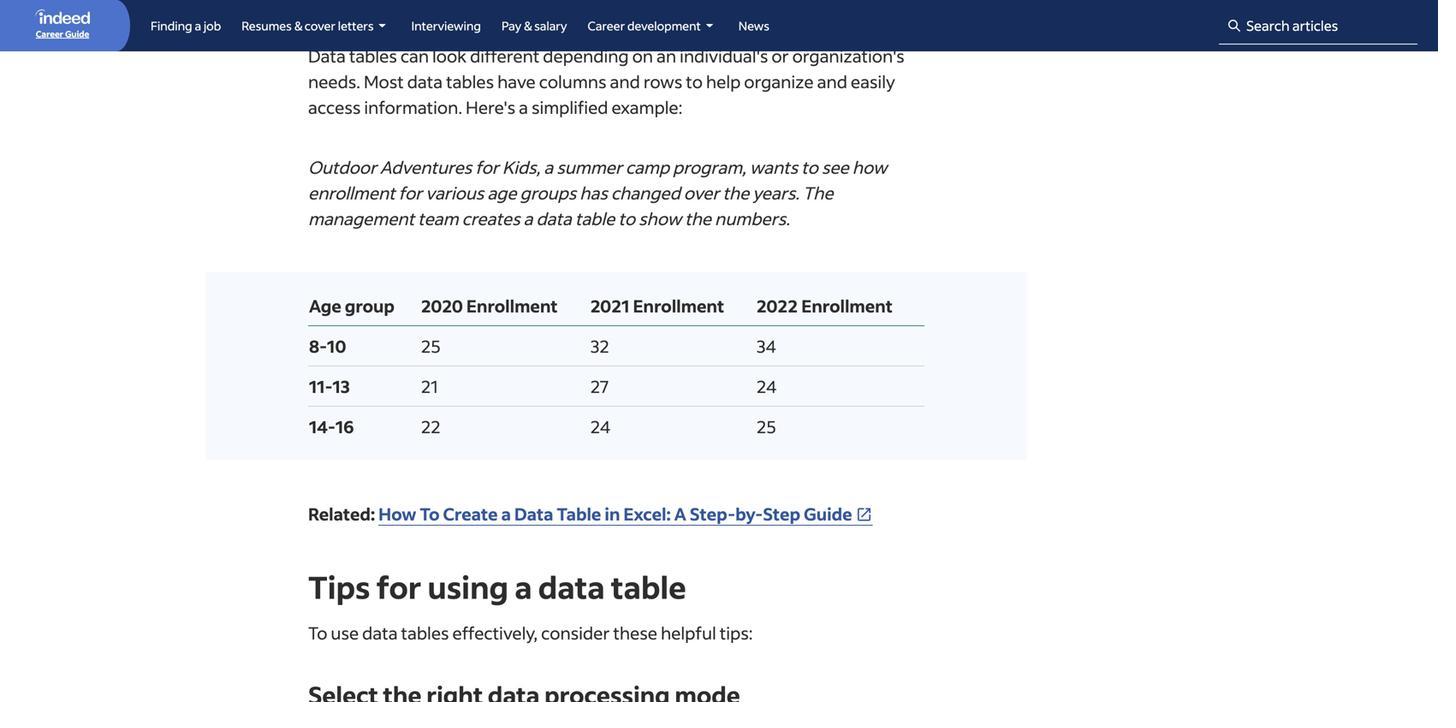 Task type: vqa. For each thing, say whether or not it's contained in the screenshot.


Task type: describe. For each thing, give the bounding box(es) containing it.
14-16
[[309, 415, 354, 438]]

news
[[739, 18, 770, 33]]

21
[[421, 375, 438, 397]]

use
[[331, 622, 359, 644]]

letters
[[338, 18, 374, 33]]

data inside data tables can look different depending on an individual's or organization's needs. most data tables have columns and rows to help organize and easily access information. here's a simplified example:
[[407, 70, 443, 93]]

table
[[557, 503, 602, 525]]

on
[[633, 45, 653, 67]]

13
[[333, 375, 350, 397]]

0 horizontal spatial to
[[308, 622, 328, 644]]

how
[[853, 156, 888, 178]]

example:
[[612, 96, 683, 118]]

a up groups
[[544, 156, 553, 178]]

age
[[309, 295, 342, 317]]

most
[[364, 70, 404, 93]]

enrollment for 2022 enrollment
[[802, 295, 893, 317]]

information.
[[364, 96, 462, 118]]

1 horizontal spatial 24
[[757, 375, 777, 397]]

a
[[675, 503, 687, 525]]

22
[[421, 415, 441, 438]]

salary
[[534, 18, 567, 33]]

camp
[[626, 156, 670, 178]]

1 vertical spatial for
[[399, 182, 422, 204]]

an
[[657, 45, 677, 67]]

outdoor adventures for kids, a summer camp program, wants to see how enrollment for various age groups has changed over the years. the management team creates a data table to show the numbers.
[[308, 156, 888, 230]]

to use data tables effectively, consider these helpful tips:
[[308, 622, 753, 644]]

resumes & cover letters
[[242, 18, 374, 33]]

create
[[443, 503, 498, 525]]

years.
[[753, 182, 800, 204]]

guide inside how to create a data table in excel: a step-by-step guide link
[[804, 503, 853, 525]]

11-
[[309, 375, 333, 397]]

& for resumes
[[294, 18, 302, 33]]

pay & salary
[[502, 18, 567, 33]]

1 vertical spatial 25
[[757, 415, 776, 438]]

different
[[470, 45, 540, 67]]

show
[[639, 207, 682, 230]]

effectively,
[[453, 622, 538, 644]]

11-13
[[309, 375, 350, 397]]

8-
[[309, 335, 327, 357]]

career for career development
[[588, 18, 625, 33]]

27
[[591, 375, 609, 397]]

0 vertical spatial 25
[[421, 335, 441, 357]]

0 horizontal spatial the
[[685, 207, 712, 230]]

2020
[[421, 295, 463, 317]]

how to create a data table in excel: a step-by-step guide
[[379, 503, 853, 525]]

2 horizontal spatial to
[[802, 156, 819, 178]]

see
[[822, 156, 849, 178]]

groups
[[520, 182, 577, 204]]

access
[[308, 96, 361, 118]]

0 vertical spatial for
[[476, 156, 499, 178]]

2020 enrollment
[[421, 295, 558, 317]]

Career Guide search bar search field
[[1243, 7, 1418, 45]]

by-
[[736, 503, 763, 525]]

age
[[488, 182, 517, 204]]

rows
[[644, 70, 683, 93]]

16
[[336, 415, 354, 438]]

2 and from the left
[[818, 70, 848, 93]]

pay
[[502, 18, 522, 33]]

2021 enrollment
[[591, 295, 725, 317]]

10
[[327, 335, 346, 357]]

0 vertical spatial to
[[420, 503, 440, 525]]

2022 enrollment
[[757, 295, 893, 317]]

1 vertical spatial tables
[[446, 70, 494, 93]]

program,
[[673, 156, 747, 178]]

career guide link
[[0, 0, 130, 51]]

finding
[[151, 18, 192, 33]]

has
[[580, 182, 608, 204]]

enrollment for 2020 enrollment
[[467, 295, 558, 317]]

2022
[[757, 295, 798, 317]]

& for pay
[[524, 18, 532, 33]]

1 vertical spatial table
[[611, 567, 687, 607]]

or
[[772, 45, 789, 67]]

here's
[[466, 96, 516, 118]]

data right use
[[362, 622, 398, 644]]

adventures
[[380, 156, 472, 178]]

14-
[[309, 415, 336, 438]]

8-10
[[309, 335, 346, 357]]

interviewing link
[[412, 18, 481, 33]]

data inside data tables can look different depending on an individual's or organization's needs. most data tables have columns and rows to help organize and easily access information. here's a simplified example:
[[308, 45, 346, 67]]

look
[[433, 45, 467, 67]]

enrollment
[[308, 182, 395, 204]]

data inside outdoor adventures for kids, a summer camp program, wants to see how enrollment for various age groups has changed over the years. the management team creates a data table to show the numbers.
[[537, 207, 572, 230]]

wants
[[750, 156, 798, 178]]

summer
[[557, 156, 623, 178]]

news link
[[739, 18, 770, 33]]

resumes
[[242, 18, 292, 33]]

have
[[498, 70, 536, 93]]

team
[[418, 207, 459, 230]]

easily
[[851, 70, 896, 93]]

in
[[605, 503, 620, 525]]

interviewing
[[412, 18, 481, 33]]

pay & salary link
[[502, 18, 567, 33]]

organize
[[744, 70, 814, 93]]

columns
[[539, 70, 607, 93]]

over
[[684, 182, 720, 204]]



Task type: locate. For each thing, give the bounding box(es) containing it.
data up needs. on the top left of page
[[308, 45, 346, 67]]

data tables can look different depending on an individual's or organization's needs. most data tables have columns and rows to help organize and easily access information. here's a simplified example:
[[308, 45, 905, 118]]

0 horizontal spatial and
[[610, 70, 640, 93]]

2 vertical spatial to
[[619, 207, 635, 230]]

2 & from the left
[[524, 18, 532, 33]]

simplified
[[532, 96, 608, 118]]

depending
[[543, 45, 629, 67]]

to left the see
[[802, 156, 819, 178]]

creates
[[462, 207, 520, 230]]

to left help
[[686, 70, 703, 93]]

data left table
[[515, 503, 554, 525]]

for down adventures at the top left of page
[[399, 182, 422, 204]]

the up numbers.
[[723, 182, 750, 204]]

to down changed
[[619, 207, 635, 230]]

32
[[591, 335, 610, 357]]

finding a job link
[[151, 18, 221, 33]]

a right create
[[501, 503, 511, 525]]

guide inside career guide 'link'
[[65, 28, 89, 39]]

to right how
[[420, 503, 440, 525]]

enrollment right the "2020"
[[467, 295, 558, 317]]

1 horizontal spatial &
[[524, 18, 532, 33]]

enrollment right 2021
[[633, 295, 725, 317]]

0 vertical spatial table
[[575, 207, 615, 230]]

and
[[610, 70, 640, 93], [818, 70, 848, 93]]

24 down 27
[[591, 415, 611, 438]]

0 vertical spatial data
[[308, 45, 346, 67]]

indeed logo image
[[35, 10, 90, 25]]

1 vertical spatial data
[[515, 503, 554, 525]]

0 vertical spatial guide
[[65, 28, 89, 39]]

24 down 34
[[757, 375, 777, 397]]

development
[[628, 18, 701, 33]]

data down groups
[[537, 207, 572, 230]]

1 horizontal spatial 25
[[757, 415, 776, 438]]

step-
[[690, 503, 736, 525]]

2 vertical spatial tables
[[401, 622, 449, 644]]

34
[[757, 335, 777, 357]]

using
[[428, 567, 509, 607]]

career development button
[[588, 7, 718, 45]]

0 vertical spatial to
[[686, 70, 703, 93]]

management
[[308, 207, 415, 230]]

0 vertical spatial tables
[[349, 45, 397, 67]]

1 vertical spatial to
[[802, 156, 819, 178]]

0 horizontal spatial data
[[308, 45, 346, 67]]

1 enrollment from the left
[[467, 295, 558, 317]]

career down the indeed logo
[[36, 28, 63, 39]]

career development
[[588, 18, 701, 33]]

0 horizontal spatial &
[[294, 18, 302, 33]]

tables up the here's
[[446, 70, 494, 93]]

&
[[294, 18, 302, 33], [524, 18, 532, 33]]

0 horizontal spatial to
[[619, 207, 635, 230]]

consider
[[541, 622, 610, 644]]

group
[[345, 295, 395, 317]]

career inside 'dropdown button'
[[588, 18, 625, 33]]

table up these
[[611, 567, 687, 607]]

1 and from the left
[[610, 70, 640, 93]]

2 enrollment from the left
[[633, 295, 725, 317]]

enrollment
[[467, 295, 558, 317], [633, 295, 725, 317], [802, 295, 893, 317]]

for
[[476, 156, 499, 178], [399, 182, 422, 204], [376, 567, 422, 607]]

age group
[[309, 295, 395, 317]]

1 horizontal spatial career
[[588, 18, 625, 33]]

& left the cover
[[294, 18, 302, 33]]

helpful
[[661, 622, 717, 644]]

tables up most
[[349, 45, 397, 67]]

and down on
[[610, 70, 640, 93]]

1 vertical spatial 24
[[591, 415, 611, 438]]

tables down using
[[401, 622, 449, 644]]

needs.
[[308, 70, 361, 93]]

changed
[[611, 182, 681, 204]]

data up consider
[[538, 567, 605, 607]]

career inside 'link'
[[36, 28, 63, 39]]

data down the can
[[407, 70, 443, 93]]

25 up the 21
[[421, 335, 441, 357]]

how
[[379, 503, 417, 525]]

the down over
[[685, 207, 712, 230]]

2 vertical spatial for
[[376, 567, 422, 607]]

data
[[407, 70, 443, 93], [537, 207, 572, 230], [538, 567, 605, 607], [362, 622, 398, 644]]

0 horizontal spatial career
[[36, 28, 63, 39]]

guide down the indeed logo
[[65, 28, 89, 39]]

a down groups
[[524, 207, 533, 230]]

25 down 34
[[757, 415, 776, 438]]

1 horizontal spatial enrollment
[[633, 295, 725, 317]]

1 horizontal spatial data
[[515, 503, 554, 525]]

table down has
[[575, 207, 615, 230]]

0 horizontal spatial guide
[[65, 28, 89, 39]]

to inside data tables can look different depending on an individual's or organization's needs. most data tables have columns and rows to help organize and easily access information. here's a simplified example:
[[686, 70, 703, 93]]

1 horizontal spatial to
[[686, 70, 703, 93]]

0 vertical spatial 24
[[757, 375, 777, 397]]

career up depending on the top of the page
[[588, 18, 625, 33]]

a
[[195, 18, 201, 33], [519, 96, 528, 118], [544, 156, 553, 178], [524, 207, 533, 230], [501, 503, 511, 525], [515, 567, 532, 607]]

a up to use data tables effectively, consider these helpful tips:
[[515, 567, 532, 607]]

for up age
[[476, 156, 499, 178]]

to
[[420, 503, 440, 525], [308, 622, 328, 644]]

1 horizontal spatial and
[[818, 70, 848, 93]]

and down 'organization's' on the right top of page
[[818, 70, 848, 93]]

a left job
[[195, 18, 201, 33]]

job
[[204, 18, 221, 33]]

3 enrollment from the left
[[802, 295, 893, 317]]

0 horizontal spatial 25
[[421, 335, 441, 357]]

guide right step
[[804, 503, 853, 525]]

career for career guide
[[36, 28, 63, 39]]

tips:
[[720, 622, 753, 644]]

& inside dropdown button
[[294, 18, 302, 33]]

can
[[401, 45, 429, 67]]

resumes & cover letters button
[[242, 7, 391, 45]]

2021
[[591, 295, 630, 317]]

1 horizontal spatial guide
[[804, 503, 853, 525]]

step
[[763, 503, 801, 525]]

1 vertical spatial the
[[685, 207, 712, 230]]

for right tips
[[376, 567, 422, 607]]

tips for using a data table
[[308, 567, 687, 607]]

the
[[803, 182, 834, 204]]

1 vertical spatial to
[[308, 622, 328, 644]]

kids,
[[503, 156, 541, 178]]

1 horizontal spatial the
[[723, 182, 750, 204]]

0 vertical spatial the
[[723, 182, 750, 204]]

numbers.
[[715, 207, 790, 230]]

enrollment for 2021 enrollment
[[633, 295, 725, 317]]

1 horizontal spatial to
[[420, 503, 440, 525]]

24
[[757, 375, 777, 397], [591, 415, 611, 438]]

these
[[613, 622, 658, 644]]

0 horizontal spatial 24
[[591, 415, 611, 438]]

cover
[[305, 18, 336, 33]]

individual's
[[680, 45, 769, 67]]

data inside how to create a data table in excel: a step-by-step guide link
[[515, 503, 554, 525]]

0 horizontal spatial enrollment
[[467, 295, 558, 317]]

1 & from the left
[[294, 18, 302, 33]]

& right the pay
[[524, 18, 532, 33]]

data
[[308, 45, 346, 67], [515, 503, 554, 525]]

table
[[575, 207, 615, 230], [611, 567, 687, 607]]

how to create a data table in excel: a step-by-step guide link
[[379, 503, 873, 526]]

to
[[686, 70, 703, 93], [802, 156, 819, 178], [619, 207, 635, 230]]

enrollment right the 2022
[[802, 295, 893, 317]]

a inside data tables can look different depending on an individual's or organization's needs. most data tables have columns and rows to help organize and easily access information. here's a simplified example:
[[519, 96, 528, 118]]

organization's
[[793, 45, 905, 67]]

1 vertical spatial guide
[[804, 503, 853, 525]]

a down have on the top of the page
[[519, 96, 528, 118]]

to left use
[[308, 622, 328, 644]]

tables
[[349, 45, 397, 67], [446, 70, 494, 93], [401, 622, 449, 644]]

excel:
[[624, 503, 671, 525]]

2 horizontal spatial enrollment
[[802, 295, 893, 317]]

related:
[[308, 503, 375, 525]]

help
[[706, 70, 741, 93]]

outdoor
[[308, 156, 377, 178]]

table inside outdoor adventures for kids, a summer camp program, wants to see how enrollment for various age groups has changed over the years. the management team creates a data table to show the numbers.
[[575, 207, 615, 230]]

None search field
[[1219, 7, 1418, 45]]

career guide
[[36, 28, 89, 39]]

finding a job
[[151, 18, 221, 33]]



